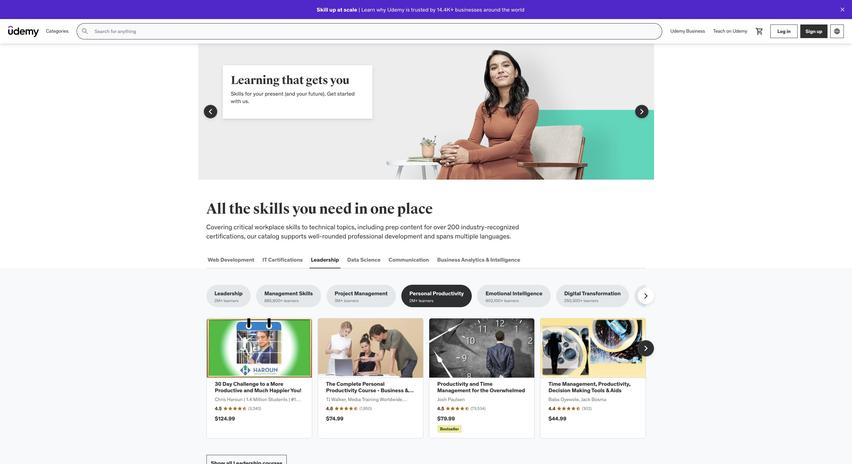 Task type: locate. For each thing, give the bounding box(es) containing it.
0 horizontal spatial skills
[[231, 90, 244, 97]]

time inside the productivity and time management for the overwhelmed
[[480, 381, 493, 387]]

1 vertical spatial next image
[[641, 291, 652, 302]]

& right the analytics
[[486, 256, 490, 263]]

the up critical
[[229, 201, 251, 218]]

0 horizontal spatial your
[[253, 90, 264, 97]]

you up started
[[330, 73, 350, 87]]

time inside time management, productivity, decision making tools &  aids
[[549, 381, 561, 387]]

intelligence right emotional
[[513, 290, 543, 297]]

0 horizontal spatial leadership
[[215, 290, 243, 297]]

business up the 1m+
[[643, 290, 666, 297]]

to up the supports
[[302, 223, 308, 231]]

development
[[221, 256, 254, 263]]

web development button
[[206, 252, 256, 268]]

business right - at left
[[381, 387, 404, 394]]

teach on udemy
[[714, 28, 748, 34]]

6 learners from the left
[[584, 298, 599, 303]]

4 learners from the left
[[419, 298, 434, 303]]

1 horizontal spatial to
[[302, 223, 308, 231]]

skills
[[231, 90, 244, 97], [299, 290, 313, 297]]

up right the sign
[[817, 28, 823, 34]]

0 horizontal spatial in
[[355, 201, 368, 218]]

learners inside the digital transformation 250,300+ learners
[[584, 298, 599, 303]]

challenge
[[233, 381, 259, 387]]

productivity and time management for the overwhelmed link
[[438, 381, 525, 394]]

our
[[247, 232, 257, 240]]

1 horizontal spatial leadership
[[311, 256, 339, 263]]

and
[[424, 232, 435, 240], [470, 381, 479, 387], [244, 387, 253, 394]]

1 horizontal spatial time
[[549, 381, 561, 387]]

that
[[282, 73, 304, 87]]

by
[[430, 6, 436, 13]]

|
[[359, 6, 360, 13]]

business analytics & intelligence
[[438, 256, 521, 263]]

1 vertical spatial you
[[293, 201, 317, 218]]

in up including
[[355, 201, 368, 218]]

5 learners from the left
[[504, 298, 519, 303]]

skills up workplace
[[253, 201, 290, 218]]

and left much
[[244, 387, 253, 394]]

for
[[245, 90, 252, 97], [424, 223, 432, 231], [472, 387, 479, 394]]

us.
[[243, 98, 250, 105]]

& right - at left
[[405, 387, 409, 394]]

0 horizontal spatial udemy
[[388, 6, 405, 13]]

leadership down rounded
[[311, 256, 339, 263]]

for up us.
[[245, 90, 252, 97]]

1 learners from the left
[[224, 298, 239, 303]]

1 horizontal spatial skills
[[299, 290, 313, 297]]

well-
[[308, 232, 322, 240]]

time management, productivity, decision making tools &  aids link
[[549, 381, 631, 394]]

learners
[[224, 298, 239, 303], [284, 298, 299, 303], [344, 298, 359, 303], [419, 298, 434, 303], [504, 298, 519, 303], [584, 298, 599, 303], [651, 298, 666, 303]]

personal inside personal productivity 2m+ learners
[[410, 290, 432, 297]]

0 vertical spatial the
[[502, 6, 510, 13]]

1 time from the left
[[480, 381, 493, 387]]

the left world at the top right of page
[[502, 6, 510, 13]]

up left the at
[[330, 6, 336, 13]]

personal
[[410, 290, 432, 297], [363, 381, 385, 387]]

all the skills you need in one place
[[206, 201, 433, 218]]

you
[[330, 73, 350, 87], [293, 201, 317, 218]]

you up "technical"
[[293, 201, 317, 218]]

0 vertical spatial personal
[[410, 290, 432, 297]]

2 time from the left
[[549, 381, 561, 387]]

time
[[480, 381, 493, 387], [549, 381, 561, 387]]

1 horizontal spatial your
[[297, 90, 307, 97]]

2 vertical spatial the
[[480, 387, 489, 394]]

intelligence inside business analytics & intelligence button
[[491, 256, 521, 263]]

leadership button
[[310, 252, 341, 268]]

0 horizontal spatial you
[[293, 201, 317, 218]]

businesses
[[455, 6, 483, 13]]

personal inside the complete personal productivity course - business & life
[[363, 381, 385, 387]]

for left over
[[424, 223, 432, 231]]

learners inside leadership 2m+ learners
[[224, 298, 239, 303]]

1 vertical spatial carousel element
[[206, 318, 654, 439]]

to left a
[[260, 381, 265, 387]]

1 vertical spatial to
[[260, 381, 265, 387]]

learners inside "emotional intelligence 902,100+ learners"
[[504, 298, 519, 303]]

2m+ inside personal productivity 2m+ learners
[[410, 298, 418, 303]]

and left overwhelmed
[[470, 381, 479, 387]]

2 vertical spatial for
[[472, 387, 479, 394]]

intelligence inside "emotional intelligence 902,100+ learners"
[[513, 290, 543, 297]]

250,300+
[[565, 298, 583, 303]]

business inside business analytics & intelligence button
[[438, 256, 461, 263]]

0 vertical spatial for
[[245, 90, 252, 97]]

1 horizontal spatial in
[[787, 28, 791, 34]]

2 horizontal spatial for
[[472, 387, 479, 394]]

and inside 30 day challenge to a more productive and much happier you!
[[244, 387, 253, 394]]

0 vertical spatial carousel element
[[198, 44, 654, 180]]

productivity and time management for the overwhelmed
[[438, 381, 525, 394]]

you for skills
[[293, 201, 317, 218]]

0 horizontal spatial the
[[229, 201, 251, 218]]

7 learners from the left
[[651, 298, 666, 303]]

to inside 30 day challenge to a more productive and much happier you!
[[260, 381, 265, 387]]

0 vertical spatial you
[[330, 73, 350, 87]]

leadership down web development button
[[215, 290, 243, 297]]

1 vertical spatial intelligence
[[513, 290, 543, 297]]

certifications,
[[206, 232, 246, 240]]

2 vertical spatial next image
[[641, 343, 652, 354]]

for inside the covering critical workplace skills to technical topics, including prep content for over 200 industry-recognized certifications, our catalog supports well-rounded professional development and spans multiple languages.
[[424, 223, 432, 231]]

3 learners from the left
[[344, 298, 359, 303]]

leadership
[[311, 256, 339, 263], [215, 290, 243, 297]]

development
[[385, 232, 423, 240]]

intelligence
[[491, 256, 521, 263], [513, 290, 543, 297]]

0 horizontal spatial time
[[480, 381, 493, 387]]

topic filters element
[[206, 285, 697, 307]]

1 vertical spatial for
[[424, 223, 432, 231]]

1 vertical spatial up
[[817, 28, 823, 34]]

up
[[330, 6, 336, 13], [817, 28, 823, 34]]

emotional
[[486, 290, 512, 297]]

2m+ inside leadership 2m+ learners
[[215, 298, 223, 303]]

& left aids
[[606, 387, 610, 394]]

udemy
[[388, 6, 405, 13], [671, 28, 686, 34], [733, 28, 748, 34]]

productive
[[215, 387, 243, 394]]

0 horizontal spatial to
[[260, 381, 265, 387]]

1 vertical spatial skills
[[286, 223, 301, 231]]

gets
[[306, 73, 328, 87]]

0 horizontal spatial for
[[245, 90, 252, 97]]

communication
[[389, 256, 429, 263]]

2 horizontal spatial and
[[470, 381, 479, 387]]

covering
[[206, 223, 232, 231]]

aids
[[611, 387, 622, 394]]

overwhelmed
[[490, 387, 525, 394]]

carousel element containing learning that gets you
[[198, 44, 654, 180]]

0 horizontal spatial management
[[265, 290, 298, 297]]

sign up
[[806, 28, 823, 34]]

(and
[[285, 90, 295, 97]]

world
[[511, 6, 525, 13]]

1 horizontal spatial you
[[330, 73, 350, 87]]

next image
[[637, 106, 648, 117], [641, 291, 652, 302], [641, 343, 652, 354]]

902,100+
[[486, 298, 503, 303]]

2 learners from the left
[[284, 298, 299, 303]]

0 vertical spatial to
[[302, 223, 308, 231]]

1 horizontal spatial and
[[424, 232, 435, 240]]

skills up the supports
[[286, 223, 301, 231]]

your down learning
[[253, 90, 264, 97]]

close image
[[840, 6, 847, 13]]

2m+
[[215, 298, 223, 303], [410, 298, 418, 303]]

0 horizontal spatial &
[[405, 387, 409, 394]]

1 vertical spatial leadership
[[215, 290, 243, 297]]

0 horizontal spatial up
[[330, 6, 336, 13]]

1 vertical spatial in
[[355, 201, 368, 218]]

and down over
[[424, 232, 435, 240]]

you inside learning that gets you skills for your present (and your future). get started with us.
[[330, 73, 350, 87]]

1 horizontal spatial the
[[480, 387, 489, 394]]

2 horizontal spatial the
[[502, 6, 510, 13]]

need
[[319, 201, 352, 218]]

learners inside the management skills 885,600+ learners
[[284, 298, 299, 303]]

1 horizontal spatial up
[[817, 28, 823, 34]]

trusted
[[411, 6, 429, 13]]

learn
[[362, 6, 375, 13]]

1 horizontal spatial udemy
[[671, 28, 686, 34]]

0 vertical spatial skills
[[231, 90, 244, 97]]

happier
[[270, 387, 290, 394]]

data
[[347, 256, 359, 263]]

digital
[[565, 290, 581, 297]]

your right (and at the left of page
[[297, 90, 307, 97]]

0 horizontal spatial and
[[244, 387, 253, 394]]

1 horizontal spatial 2m+
[[410, 298, 418, 303]]

log
[[778, 28, 786, 34]]

professional
[[348, 232, 383, 240]]

certifications
[[268, 256, 303, 263]]

and inside the covering critical workplace skills to technical topics, including prep content for over 200 industry-recognized certifications, our catalog supports well-rounded professional development and spans multiple languages.
[[424, 232, 435, 240]]

learners inside 'project management 3m+ learners'
[[344, 298, 359, 303]]

1 horizontal spatial for
[[424, 223, 432, 231]]

productivity
[[433, 290, 464, 297], [438, 381, 469, 387], [326, 387, 357, 394]]

a
[[266, 381, 269, 387]]

0 horizontal spatial 2m+
[[215, 298, 223, 303]]

1 2m+ from the left
[[215, 298, 223, 303]]

intelligence down the languages.
[[491, 256, 521, 263]]

0 vertical spatial intelligence
[[491, 256, 521, 263]]

learning
[[231, 73, 280, 87]]

1 horizontal spatial &
[[486, 256, 490, 263]]

1 vertical spatial personal
[[363, 381, 385, 387]]

business
[[687, 28, 706, 34], [438, 256, 461, 263], [643, 290, 666, 297], [381, 387, 404, 394]]

sign up link
[[801, 25, 828, 38]]

-
[[378, 387, 380, 394]]

0 horizontal spatial personal
[[363, 381, 385, 387]]

2 horizontal spatial &
[[606, 387, 610, 394]]

carousel element
[[198, 44, 654, 180], [206, 318, 654, 439]]

1 horizontal spatial management
[[354, 290, 388, 297]]

1 horizontal spatial personal
[[410, 290, 432, 297]]

learners for project management
[[344, 298, 359, 303]]

0 vertical spatial leadership
[[311, 256, 339, 263]]

0 vertical spatial up
[[330, 6, 336, 13]]

2 horizontal spatial management
[[438, 387, 471, 394]]

leadership inside topic filters element
[[215, 290, 243, 297]]

business left "teach"
[[687, 28, 706, 34]]

previous image
[[205, 106, 216, 117]]

learners inside business strategy 1m+ learners
[[651, 298, 666, 303]]

2 2m+ from the left
[[410, 298, 418, 303]]

skills
[[253, 201, 290, 218], [286, 223, 301, 231]]

& inside time management, productivity, decision making tools &  aids
[[606, 387, 610, 394]]

business down spans
[[438, 256, 461, 263]]

in right log
[[787, 28, 791, 34]]

topics,
[[337, 223, 356, 231]]

2 your from the left
[[297, 90, 307, 97]]

over
[[434, 223, 446, 231]]

1 vertical spatial skills
[[299, 290, 313, 297]]

management
[[265, 290, 298, 297], [354, 290, 388, 297], [438, 387, 471, 394]]

learners inside personal productivity 2m+ learners
[[419, 298, 434, 303]]

time management, productivity, decision making tools &  aids
[[549, 381, 631, 394]]

1m+
[[643, 298, 650, 303]]

categories
[[46, 28, 69, 34]]

management skills 885,600+ learners
[[265, 290, 313, 303]]

learners for personal productivity
[[419, 298, 434, 303]]

the inside the productivity and time management for the overwhelmed
[[480, 387, 489, 394]]

strategy
[[667, 290, 689, 297]]

learners for emotional intelligence
[[504, 298, 519, 303]]

for left overwhelmed
[[472, 387, 479, 394]]

for inside learning that gets you skills for your present (and your future). get started with us.
[[245, 90, 252, 97]]

in
[[787, 28, 791, 34], [355, 201, 368, 218]]

you!
[[291, 387, 302, 394]]

digital transformation 250,300+ learners
[[565, 290, 621, 303]]

the left overwhelmed
[[480, 387, 489, 394]]

leadership inside button
[[311, 256, 339, 263]]

30 day challenge to a more productive and much happier you!
[[215, 381, 302, 394]]

all
[[206, 201, 226, 218]]



Task type: vqa. For each thing, say whether or not it's contained in the screenshot.


Task type: describe. For each thing, give the bounding box(es) containing it.
around
[[484, 6, 501, 13]]

complete
[[337, 381, 362, 387]]

the complete personal productivity course - business & life
[[326, 381, 409, 400]]

learners for business strategy
[[651, 298, 666, 303]]

log in link
[[771, 25, 798, 38]]

udemy business
[[671, 28, 706, 34]]

project management 3m+ learners
[[335, 290, 388, 303]]

sign
[[806, 28, 816, 34]]

30
[[215, 381, 222, 387]]

productivity inside personal productivity 2m+ learners
[[433, 290, 464, 297]]

it certifications
[[263, 256, 303, 263]]

place
[[398, 201, 433, 218]]

shopping cart with 0 items image
[[756, 27, 764, 35]]

productivity inside the productivity and time management for the overwhelmed
[[438, 381, 469, 387]]

rounded
[[322, 232, 347, 240]]

at
[[338, 6, 343, 13]]

carousel element containing 30 day challenge to a more productive and much happier you!
[[206, 318, 654, 439]]

covering critical workplace skills to technical topics, including prep content for over 200 industry-recognized certifications, our catalog supports well-rounded professional development and spans multiple languages.
[[206, 223, 519, 240]]

learners for management skills
[[284, 298, 299, 303]]

teach
[[714, 28, 726, 34]]

prep
[[386, 223, 399, 231]]

business inside the complete personal productivity course - business & life
[[381, 387, 404, 394]]

200
[[448, 223, 460, 231]]

skills inside the covering critical workplace skills to technical topics, including prep content for over 200 industry-recognized certifications, our catalog supports well-rounded professional development and spans multiple languages.
[[286, 223, 301, 231]]

decision
[[549, 387, 571, 394]]

30 day challenge to a more productive and much happier you! link
[[215, 381, 302, 394]]

business inside udemy business link
[[687, 28, 706, 34]]

skills inside learning that gets you skills for your present (and your future). get started with us.
[[231, 90, 244, 97]]

udemy business link
[[667, 23, 710, 39]]

learning that gets you skills for your present (and your future). get started with us.
[[231, 73, 355, 105]]

next image inside topic filters element
[[641, 291, 652, 302]]

life
[[326, 394, 336, 400]]

choose a language image
[[834, 28, 841, 35]]

learners for digital transformation
[[584, 298, 599, 303]]

much
[[254, 387, 269, 394]]

science
[[361, 256, 381, 263]]

& inside the complete personal productivity course - business & life
[[405, 387, 409, 394]]

you for gets
[[330, 73, 350, 87]]

leadership 2m+ learners
[[215, 290, 243, 303]]

course
[[359, 387, 376, 394]]

emotional intelligence 902,100+ learners
[[486, 290, 543, 303]]

data science
[[347, 256, 381, 263]]

productivity,
[[599, 381, 631, 387]]

communication button
[[388, 252, 431, 268]]

udemy image
[[8, 26, 39, 37]]

up for sign
[[817, 28, 823, 34]]

data science button
[[346, 252, 382, 268]]

up for skill
[[330, 6, 336, 13]]

is
[[406, 6, 410, 13]]

personal productivity 2m+ learners
[[410, 290, 464, 303]]

with
[[231, 98, 241, 105]]

one
[[371, 201, 395, 218]]

2 horizontal spatial udemy
[[733, 28, 748, 34]]

get
[[327, 90, 336, 97]]

more
[[271, 381, 284, 387]]

14.4k+
[[437, 6, 454, 13]]

to inside the covering critical workplace skills to technical topics, including prep content for over 200 industry-recognized certifications, our catalog supports well-rounded professional development and spans multiple languages.
[[302, 223, 308, 231]]

categories button
[[42, 23, 73, 39]]

day
[[223, 381, 232, 387]]

workplace
[[255, 223, 285, 231]]

productivity inside the complete personal productivity course - business & life
[[326, 387, 357, 394]]

management,
[[563, 381, 598, 387]]

making
[[572, 387, 591, 394]]

languages.
[[480, 232, 512, 240]]

it certifications button
[[261, 252, 304, 268]]

catalog
[[258, 232, 280, 240]]

teach on udemy link
[[710, 23, 752, 39]]

0 vertical spatial in
[[787, 28, 791, 34]]

leadership for leadership
[[311, 256, 339, 263]]

technical
[[309, 223, 336, 231]]

started
[[338, 90, 355, 97]]

spans
[[437, 232, 454, 240]]

submit search image
[[81, 27, 89, 35]]

the
[[326, 381, 336, 387]]

3m+
[[335, 298, 343, 303]]

0 vertical spatial next image
[[637, 106, 648, 117]]

skill
[[317, 6, 328, 13]]

scale
[[344, 6, 358, 13]]

management inside the productivity and time management for the overwhelmed
[[438, 387, 471, 394]]

multiple
[[455, 232, 479, 240]]

885,600+
[[265, 298, 283, 303]]

Search for anything text field
[[93, 26, 654, 37]]

content
[[401, 223, 423, 231]]

present
[[265, 90, 284, 97]]

for inside the productivity and time management for the overwhelmed
[[472, 387, 479, 394]]

it
[[263, 256, 267, 263]]

recognized
[[488, 223, 519, 231]]

tools
[[592, 387, 605, 394]]

transformation
[[582, 290, 621, 297]]

supports
[[281, 232, 307, 240]]

and inside the productivity and time management for the overwhelmed
[[470, 381, 479, 387]]

skill up at scale | learn why udemy is trusted by 14.4k+ businesses around the world
[[317, 6, 525, 13]]

management inside 'project management 3m+ learners'
[[354, 290, 388, 297]]

future).
[[309, 90, 326, 97]]

project
[[335, 290, 353, 297]]

including
[[358, 223, 384, 231]]

leadership for leadership 2m+ learners
[[215, 290, 243, 297]]

& inside button
[[486, 256, 490, 263]]

1 vertical spatial the
[[229, 201, 251, 218]]

skills inside the management skills 885,600+ learners
[[299, 290, 313, 297]]

the complete personal productivity course - business & life link
[[326, 381, 414, 400]]

0 vertical spatial skills
[[253, 201, 290, 218]]

business strategy 1m+ learners
[[643, 290, 689, 303]]

business inside business strategy 1m+ learners
[[643, 290, 666, 297]]

1 your from the left
[[253, 90, 264, 97]]

management inside the management skills 885,600+ learners
[[265, 290, 298, 297]]

why
[[377, 6, 386, 13]]



